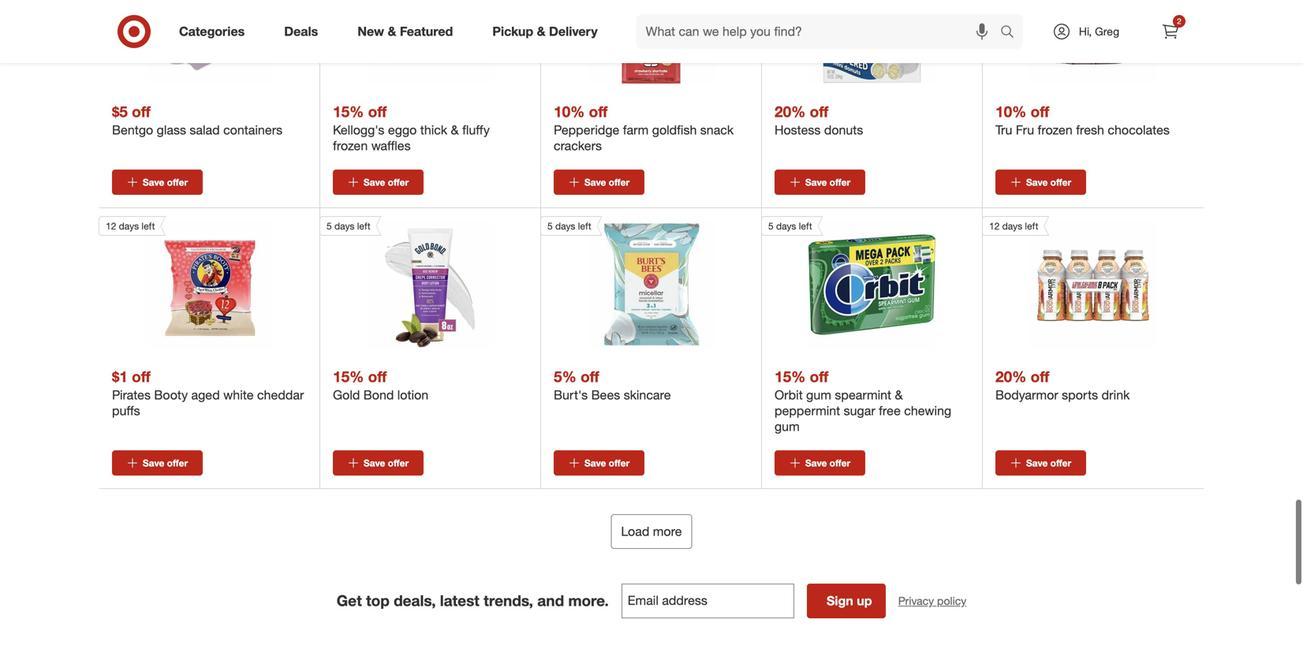 Task type: vqa. For each thing, say whether or not it's contained in the screenshot.


Task type: locate. For each thing, give the bounding box(es) containing it.
off up pirates
[[132, 368, 151, 386]]

2 horizontal spatial 5 days left button
[[762, 216, 936, 349]]

5 left from the left
[[1026, 220, 1039, 232]]

1 days from the left
[[119, 220, 139, 232]]

2 5 days left from the left
[[548, 220, 592, 232]]

3 5 from the left
[[769, 220, 774, 232]]

save offer down the bodyarmor
[[1027, 457, 1072, 469]]

1 vertical spatial gum
[[775, 419, 800, 434]]

privacy policy link
[[899, 594, 967, 609]]

& inside 15% off orbit gum spearmint & peppermint sugar free chewing gum
[[895, 388, 903, 403]]

1 horizontal spatial 5 days left button
[[541, 216, 715, 349]]

off for 10% off pepperidge farm goldfish snack crackers
[[589, 103, 608, 121]]

save down glass
[[143, 176, 164, 188]]

save offer down fru in the top right of the page
[[1027, 176, 1072, 188]]

save offer button for 15% off orbit gum spearmint & peppermint sugar free chewing gum
[[775, 451, 866, 476]]

save for 10% off tru fru frozen fresh chocolates
[[1027, 176, 1048, 188]]

save offer button for 15% off kellogg's eggo thick & fluffy frozen waffles
[[333, 170, 424, 195]]

farm
[[623, 122, 649, 138]]

10%
[[554, 103, 585, 121], [996, 103, 1027, 121]]

save offer down bees
[[585, 457, 630, 469]]

3 5 days left from the left
[[769, 220, 813, 232]]

offer down sports
[[1051, 457, 1072, 469]]

new
[[358, 24, 384, 39]]

save offer down bond
[[364, 457, 409, 469]]

save offer down the booty
[[143, 457, 188, 469]]

save for 10% off pepperidge farm goldfish snack crackers
[[585, 176, 606, 188]]

5
[[327, 220, 332, 232], [548, 220, 553, 232], [769, 220, 774, 232]]

offer down the sugar
[[830, 457, 851, 469]]

1 5 days left from the left
[[327, 220, 371, 232]]

days
[[119, 220, 139, 232], [335, 220, 355, 232], [556, 220, 576, 232], [777, 220, 797, 232], [1003, 220, 1023, 232]]

12 days left button
[[99, 216, 273, 349], [983, 216, 1158, 349]]

off
[[132, 103, 151, 121], [368, 103, 387, 121], [589, 103, 608, 121], [810, 103, 829, 121], [1031, 103, 1050, 121], [132, 368, 151, 386], [368, 368, 387, 386], [581, 368, 600, 386], [810, 368, 829, 386], [1031, 368, 1050, 386]]

off inside $5 off bentgo glass salad containers
[[132, 103, 151, 121]]

save offer down glass
[[143, 176, 188, 188]]

1 left from the left
[[142, 220, 155, 232]]

offer for 15% off orbit gum spearmint & peppermint sugar free chewing gum
[[830, 457, 851, 469]]

save offer down peppermint
[[806, 457, 851, 469]]

&
[[388, 24, 397, 39], [537, 24, 546, 39], [451, 122, 459, 138], [895, 388, 903, 403]]

frozen right fru in the top right of the page
[[1038, 122, 1073, 138]]

save offer
[[143, 176, 188, 188], [364, 176, 409, 188], [585, 176, 630, 188], [806, 176, 851, 188], [1027, 176, 1072, 188], [143, 457, 188, 469], [364, 457, 409, 469], [585, 457, 630, 469], [806, 457, 851, 469], [1027, 457, 1072, 469]]

1 horizontal spatial 20%
[[996, 368, 1027, 386]]

off for 15% off gold bond lotion
[[368, 368, 387, 386]]

5 days left button
[[320, 216, 494, 349], [541, 216, 715, 349], [762, 216, 936, 349]]

& up free
[[895, 388, 903, 403]]

save down hostess
[[806, 176, 827, 188]]

None text field
[[622, 584, 795, 619]]

3 5 days left button from the left
[[762, 216, 936, 349]]

15% inside 15% off kellogg's eggo thick & fluffy frozen waffles
[[333, 103, 364, 121]]

snack
[[701, 122, 734, 138]]

offer down donuts
[[830, 176, 851, 188]]

off up bentgo
[[132, 103, 151, 121]]

0 horizontal spatial 10%
[[554, 103, 585, 121]]

frozen inside 10% off tru fru frozen fresh chocolates
[[1038, 122, 1073, 138]]

bodyarmor
[[996, 388, 1059, 403]]

0 horizontal spatial 5 days left button
[[320, 216, 494, 349]]

12 days left button for 20% off
[[983, 216, 1158, 349]]

2 12 from the left
[[990, 220, 1000, 232]]

offer for $5 off bentgo glass salad containers
[[167, 176, 188, 188]]

20% for 20% off bodyarmor sports drink
[[996, 368, 1027, 386]]

0 horizontal spatial 5
[[327, 220, 332, 232]]

chocolates
[[1108, 122, 1170, 138]]

save down waffles
[[364, 176, 385, 188]]

off inside 10% off tru fru frozen fresh chocolates
[[1031, 103, 1050, 121]]

off for 15% off orbit gum spearmint & peppermint sugar free chewing gum
[[810, 368, 829, 386]]

save
[[143, 176, 164, 188], [364, 176, 385, 188], [585, 176, 606, 188], [806, 176, 827, 188], [1027, 176, 1048, 188], [143, 457, 164, 469], [364, 457, 385, 469], [585, 457, 606, 469], [806, 457, 827, 469], [1027, 457, 1048, 469]]

gum down peppermint
[[775, 419, 800, 434]]

save offer button
[[112, 170, 203, 195], [333, 170, 424, 195], [554, 170, 645, 195], [775, 170, 866, 195], [996, 170, 1087, 195], [112, 451, 203, 476], [333, 451, 424, 476], [554, 451, 645, 476], [775, 451, 866, 476], [996, 451, 1087, 476]]

containers
[[223, 122, 283, 138]]

save offer button down hostess
[[775, 170, 866, 195]]

0 horizontal spatial 20%
[[775, 103, 806, 121]]

5 for 5% off burt's bees skincare
[[548, 220, 553, 232]]

search
[[994, 25, 1032, 41]]

10% up tru
[[996, 103, 1027, 121]]

fluffy
[[463, 122, 490, 138]]

off for $5 off bentgo glass salad containers
[[132, 103, 151, 121]]

save offer button down glass
[[112, 170, 203, 195]]

off for $1 off pirates booty aged white cheddar puffs
[[132, 368, 151, 386]]

1 horizontal spatial gum
[[807, 388, 832, 403]]

frozen down kellogg's
[[333, 138, 368, 154]]

cheddar
[[257, 388, 304, 403]]

save offer button down the bodyarmor
[[996, 451, 1087, 476]]

& right thick on the left top of page
[[451, 122, 459, 138]]

10% inside 10% off pepperidge farm goldfish snack crackers
[[554, 103, 585, 121]]

off inside 20% off hostess donuts
[[810, 103, 829, 121]]

off for 5% off burt's bees skincare
[[581, 368, 600, 386]]

0 horizontal spatial 5 days left
[[327, 220, 371, 232]]

gold
[[333, 388, 360, 403]]

1 12 days left button from the left
[[99, 216, 273, 349]]

3 left from the left
[[578, 220, 592, 232]]

15% up orbit
[[775, 368, 806, 386]]

off for 15% off kellogg's eggo thick & fluffy frozen waffles
[[368, 103, 387, 121]]

delivery
[[549, 24, 598, 39]]

2 10% from the left
[[996, 103, 1027, 121]]

offer down the booty
[[167, 457, 188, 469]]

offer for 20% off bodyarmor sports drink
[[1051, 457, 1072, 469]]

12 days left for $1
[[106, 220, 155, 232]]

10% up pepperidge
[[554, 103, 585, 121]]

save offer button for $5 off bentgo glass salad containers
[[112, 170, 203, 195]]

days for 15% off gold bond lotion
[[335, 220, 355, 232]]

off up kellogg's
[[368, 103, 387, 121]]

offer down the 'farm'
[[609, 176, 630, 188]]

off for 10% off tru fru frozen fresh chocolates
[[1031, 103, 1050, 121]]

categories link
[[166, 14, 265, 49]]

deals,
[[394, 592, 436, 610]]

save offer button down bees
[[554, 451, 645, 476]]

save offer button down bond
[[333, 451, 424, 476]]

off inside $1 off pirates booty aged white cheddar puffs
[[132, 368, 151, 386]]

off inside 15% off orbit gum spearmint & peppermint sugar free chewing gum
[[810, 368, 829, 386]]

15% up kellogg's
[[333, 103, 364, 121]]

off inside 5% off burt's bees skincare
[[581, 368, 600, 386]]

offer
[[167, 176, 188, 188], [388, 176, 409, 188], [609, 176, 630, 188], [830, 176, 851, 188], [1051, 176, 1072, 188], [167, 457, 188, 469], [388, 457, 409, 469], [609, 457, 630, 469], [830, 457, 851, 469], [1051, 457, 1072, 469]]

$1
[[112, 368, 128, 386]]

save offer button for 10% off tru fru frozen fresh chocolates
[[996, 170, 1087, 195]]

0 horizontal spatial 12 days left
[[106, 220, 155, 232]]

save offer button for 15% off gold bond lotion
[[333, 451, 424, 476]]

save down the booty
[[143, 457, 164, 469]]

booty
[[154, 388, 188, 403]]

1 horizontal spatial 5 days left
[[548, 220, 592, 232]]

1 10% from the left
[[554, 103, 585, 121]]

days for 15% off orbit gum spearmint & peppermint sugar free chewing gum
[[777, 220, 797, 232]]

1 vertical spatial 20%
[[996, 368, 1027, 386]]

15% inside 15% off orbit gum spearmint & peppermint sugar free chewing gum
[[775, 368, 806, 386]]

save offer down the "crackers"
[[585, 176, 630, 188]]

left for 20% off bodyarmor sports drink
[[1026, 220, 1039, 232]]

off up bond
[[368, 368, 387, 386]]

0 horizontal spatial 12
[[106, 220, 116, 232]]

save offer for 20% off hostess donuts
[[806, 176, 851, 188]]

save offer button down fru in the top right of the page
[[996, 170, 1087, 195]]

days for $1 off pirates booty aged white cheddar puffs
[[119, 220, 139, 232]]

save offer button down puffs in the bottom left of the page
[[112, 451, 203, 476]]

off inside 15% off gold bond lotion
[[368, 368, 387, 386]]

10% for 10% off tru fru frozen fresh chocolates
[[996, 103, 1027, 121]]

save down the bodyarmor
[[1027, 457, 1048, 469]]

salad
[[190, 122, 220, 138]]

left for 15% off orbit gum spearmint & peppermint sugar free chewing gum
[[799, 220, 813, 232]]

deals
[[284, 24, 318, 39]]

10% for 10% off pepperidge farm goldfish snack crackers
[[554, 103, 585, 121]]

5 days left button for 5% off burt's bees skincare
[[541, 216, 715, 349]]

15% inside 15% off gold bond lotion
[[333, 368, 364, 386]]

2 horizontal spatial 5 days left
[[769, 220, 813, 232]]

offer down bees
[[609, 457, 630, 469]]

peppermint
[[775, 403, 841, 419]]

save offer for 10% off tru fru frozen fresh chocolates
[[1027, 176, 1072, 188]]

12
[[106, 220, 116, 232], [990, 220, 1000, 232]]

off up peppermint
[[810, 368, 829, 386]]

pepperidge
[[554, 122, 620, 138]]

2 12 days left from the left
[[990, 220, 1039, 232]]

10% off tru fru frozen fresh chocolates
[[996, 103, 1170, 138]]

1 horizontal spatial frozen
[[1038, 122, 1073, 138]]

save down the "crackers"
[[585, 176, 606, 188]]

20% up the bodyarmor
[[996, 368, 1027, 386]]

gum up peppermint
[[807, 388, 832, 403]]

trends,
[[484, 592, 534, 610]]

1 horizontal spatial 10%
[[996, 103, 1027, 121]]

kellogg's
[[333, 122, 385, 138]]

off inside 15% off kellogg's eggo thick & fluffy frozen waffles
[[368, 103, 387, 121]]

5 days from the left
[[1003, 220, 1023, 232]]

12 for 20% off
[[990, 220, 1000, 232]]

sugar
[[844, 403, 876, 419]]

offer down the lotion
[[388, 457, 409, 469]]

save down bond
[[364, 457, 385, 469]]

0 horizontal spatial frozen
[[333, 138, 368, 154]]

15% off orbit gum spearmint & peppermint sugar free chewing gum
[[775, 368, 952, 434]]

2 horizontal spatial 5
[[769, 220, 774, 232]]

thick
[[421, 122, 448, 138]]

off up hostess
[[810, 103, 829, 121]]

2 12 days left button from the left
[[983, 216, 1158, 349]]

off up the bodyarmor
[[1031, 368, 1050, 386]]

0 vertical spatial 20%
[[775, 103, 806, 121]]

off inside 10% off pepperidge farm goldfish snack crackers
[[589, 103, 608, 121]]

save offer for 15% off orbit gum spearmint & peppermint sugar free chewing gum
[[806, 457, 851, 469]]

pickup & delivery
[[493, 24, 598, 39]]

1 12 days left from the left
[[106, 220, 155, 232]]

save offer for 15% off gold bond lotion
[[364, 457, 409, 469]]

15% up gold
[[333, 368, 364, 386]]

2
[[1178, 16, 1182, 26]]

20% inside 20% off hostess donuts
[[775, 103, 806, 121]]

gum
[[807, 388, 832, 403], [775, 419, 800, 434]]

4 days from the left
[[777, 220, 797, 232]]

3 days from the left
[[556, 220, 576, 232]]

15% off gold bond lotion
[[333, 368, 429, 403]]

sign up
[[827, 594, 873, 609]]

save down bees
[[585, 457, 606, 469]]

1 5 days left button from the left
[[320, 216, 494, 349]]

off up fru in the top right of the page
[[1031, 103, 1050, 121]]

1 horizontal spatial 5
[[548, 220, 553, 232]]

5% off burt's bees skincare
[[554, 368, 671, 403]]

off up bees
[[581, 368, 600, 386]]

2 5 days left button from the left
[[541, 216, 715, 349]]

aged
[[191, 388, 220, 403]]

save offer down donuts
[[806, 176, 851, 188]]

frozen
[[1038, 122, 1073, 138], [333, 138, 368, 154]]

& inside 15% off kellogg's eggo thick & fluffy frozen waffles
[[451, 122, 459, 138]]

skincare
[[624, 388, 671, 403]]

20% up hostess
[[775, 103, 806, 121]]

top
[[366, 592, 390, 610]]

up
[[857, 594, 873, 609]]

1 12 from the left
[[106, 220, 116, 232]]

eggo
[[388, 122, 417, 138]]

1 horizontal spatial 12 days left
[[990, 220, 1039, 232]]

offer down glass
[[167, 176, 188, 188]]

20%
[[775, 103, 806, 121], [996, 368, 1027, 386]]

save for 20% off bodyarmor sports drink
[[1027, 457, 1048, 469]]

save offer button down peppermint
[[775, 451, 866, 476]]

off up pepperidge
[[589, 103, 608, 121]]

0 horizontal spatial 12 days left button
[[99, 216, 273, 349]]

5 for 15% off orbit gum spearmint & peppermint sugar free chewing gum
[[769, 220, 774, 232]]

15% for 15% off orbit gum spearmint & peppermint sugar free chewing gum
[[775, 368, 806, 386]]

10% inside 10% off tru fru frozen fresh chocolates
[[996, 103, 1027, 121]]

2 days from the left
[[335, 220, 355, 232]]

5 days left for 15% off orbit gum spearmint & peppermint sugar free chewing gum
[[769, 220, 813, 232]]

hostess
[[775, 122, 821, 138]]

new & featured link
[[344, 14, 473, 49]]

5 days left
[[327, 220, 371, 232], [548, 220, 592, 232], [769, 220, 813, 232]]

save offer button for $1 off pirates booty aged white cheddar puffs
[[112, 451, 203, 476]]

12 for $1 off
[[106, 220, 116, 232]]

save offer button for 20% off bodyarmor sports drink
[[996, 451, 1087, 476]]

20% inside 20% off bodyarmor sports drink
[[996, 368, 1027, 386]]

left for 15% off gold bond lotion
[[357, 220, 371, 232]]

new & featured
[[358, 24, 453, 39]]

categories
[[179, 24, 245, 39]]

fresh
[[1077, 122, 1105, 138]]

waffles
[[371, 138, 411, 154]]

offer down 10% off tru fru frozen fresh chocolates
[[1051, 176, 1072, 188]]

pickup
[[493, 24, 534, 39]]

save offer down waffles
[[364, 176, 409, 188]]

15%
[[333, 103, 364, 121], [333, 368, 364, 386], [775, 368, 806, 386]]

puffs
[[112, 403, 140, 419]]

1 5 from the left
[[327, 220, 332, 232]]

burt's
[[554, 388, 588, 403]]

1 vertical spatial frozen
[[333, 138, 368, 154]]

save down peppermint
[[806, 457, 827, 469]]

1 horizontal spatial 12
[[990, 220, 1000, 232]]

0 vertical spatial frozen
[[1038, 122, 1073, 138]]

2 left from the left
[[357, 220, 371, 232]]

save for 15% off orbit gum spearmint & peppermint sugar free chewing gum
[[806, 457, 827, 469]]

save offer button down the "crackers"
[[554, 170, 645, 195]]

off inside 20% off bodyarmor sports drink
[[1031, 368, 1050, 386]]

$5 off bentgo glass salad containers
[[112, 103, 283, 138]]

offer for 10% off pepperidge farm goldfish snack crackers
[[609, 176, 630, 188]]

save down fru in the top right of the page
[[1027, 176, 1048, 188]]

4 left from the left
[[799, 220, 813, 232]]

2 5 from the left
[[548, 220, 553, 232]]

pickup & delivery link
[[479, 14, 618, 49]]

save offer for 20% off bodyarmor sports drink
[[1027, 457, 1072, 469]]

1 horizontal spatial 12 days left button
[[983, 216, 1158, 349]]

frozen inside 15% off kellogg's eggo thick & fluffy frozen waffles
[[333, 138, 368, 154]]

save offer button down waffles
[[333, 170, 424, 195]]

15% off kellogg's eggo thick & fluffy frozen waffles
[[333, 103, 490, 154]]

offer down waffles
[[388, 176, 409, 188]]

privacy
[[899, 594, 935, 608]]



Task type: describe. For each thing, give the bounding box(es) containing it.
left for $1 off pirates booty aged white cheddar puffs
[[142, 220, 155, 232]]

sports
[[1062, 388, 1099, 403]]

load
[[621, 524, 650, 539]]

5 days left button for 15% off gold bond lotion
[[320, 216, 494, 349]]

latest
[[440, 592, 480, 610]]

offer for 20% off hostess donuts
[[830, 176, 851, 188]]

off for 20% off bodyarmor sports drink
[[1031, 368, 1050, 386]]

left for 5% off burt's bees skincare
[[578, 220, 592, 232]]

5 days left button for 15% off orbit gum spearmint & peppermint sugar free chewing gum
[[762, 216, 936, 349]]

save offer for 15% off kellogg's eggo thick & fluffy frozen waffles
[[364, 176, 409, 188]]

pirates
[[112, 388, 151, 403]]

search button
[[994, 14, 1032, 52]]

policy
[[938, 594, 967, 608]]

hi, greg
[[1080, 24, 1120, 38]]

lotion
[[398, 388, 429, 403]]

save for 20% off hostess donuts
[[806, 176, 827, 188]]

5 days left for 15% off gold bond lotion
[[327, 220, 371, 232]]

offer for 5% off burt's bees skincare
[[609, 457, 630, 469]]

& right pickup in the left of the page
[[537, 24, 546, 39]]

5 for 15% off gold bond lotion
[[327, 220, 332, 232]]

bentgo
[[112, 122, 153, 138]]

20% off hostess donuts
[[775, 103, 864, 138]]

offer for 15% off gold bond lotion
[[388, 457, 409, 469]]

bees
[[592, 388, 621, 403]]

$1 off pirates booty aged white cheddar puffs
[[112, 368, 304, 419]]

12 days left for 20%
[[990, 220, 1039, 232]]

offer for 10% off tru fru frozen fresh chocolates
[[1051, 176, 1072, 188]]

save for $1 off pirates booty aged white cheddar puffs
[[143, 457, 164, 469]]

0 vertical spatial gum
[[807, 388, 832, 403]]

days for 20% off bodyarmor sports drink
[[1003, 220, 1023, 232]]

save offer for 10% off pepperidge farm goldfish snack crackers
[[585, 176, 630, 188]]

0 horizontal spatial gum
[[775, 419, 800, 434]]

10% off pepperidge farm goldfish snack crackers
[[554, 103, 734, 154]]

save offer button for 20% off hostess donuts
[[775, 170, 866, 195]]

sign up button
[[807, 584, 886, 619]]

and
[[538, 592, 564, 610]]

save offer button for 5% off burt's bees skincare
[[554, 451, 645, 476]]

sign
[[827, 594, 854, 609]]

2 link
[[1154, 14, 1189, 49]]

drink
[[1102, 388, 1131, 403]]

15% for 15% off kellogg's eggo thick & fluffy frozen waffles
[[333, 103, 364, 121]]

5 days left for 5% off burt's bees skincare
[[548, 220, 592, 232]]

days for 5% off burt's bees skincare
[[556, 220, 576, 232]]

save offer for $5 off bentgo glass salad containers
[[143, 176, 188, 188]]

offer for $1 off pirates booty aged white cheddar puffs
[[167, 457, 188, 469]]

free
[[879, 403, 901, 419]]

save for 15% off kellogg's eggo thick & fluffy frozen waffles
[[364, 176, 385, 188]]

save offer button for 10% off pepperidge farm goldfish snack crackers
[[554, 170, 645, 195]]

featured
[[400, 24, 453, 39]]

off for 20% off hostess donuts
[[810, 103, 829, 121]]

greg
[[1096, 24, 1120, 38]]

get top deals, latest trends, and more.
[[337, 592, 609, 610]]

save offer for $1 off pirates booty aged white cheddar puffs
[[143, 457, 188, 469]]

12 days left button for $1 off
[[99, 216, 273, 349]]

save for 15% off gold bond lotion
[[364, 457, 385, 469]]

crackers
[[554, 138, 602, 154]]

$5
[[112, 103, 128, 121]]

goldfish
[[653, 122, 697, 138]]

What can we help you find? suggestions appear below search field
[[637, 14, 1005, 49]]

white
[[224, 388, 254, 403]]

glass
[[157, 122, 186, 138]]

donuts
[[825, 122, 864, 138]]

offer for 15% off kellogg's eggo thick & fluffy frozen waffles
[[388, 176, 409, 188]]

privacy policy
[[899, 594, 967, 608]]

chewing
[[905, 403, 952, 419]]

20% off bodyarmor sports drink
[[996, 368, 1131, 403]]

save for $5 off bentgo glass salad containers
[[143, 176, 164, 188]]

more
[[653, 524, 682, 539]]

20% for 20% off hostess donuts
[[775, 103, 806, 121]]

tru
[[996, 122, 1013, 138]]

load more
[[621, 524, 682, 539]]

bond
[[364, 388, 394, 403]]

more.
[[569, 592, 609, 610]]

& right new
[[388, 24, 397, 39]]

spearmint
[[835, 388, 892, 403]]

orbit
[[775, 388, 803, 403]]

save for 5% off burt's bees skincare
[[585, 457, 606, 469]]

5%
[[554, 368, 577, 386]]

save offer for 5% off burt's bees skincare
[[585, 457, 630, 469]]

15% for 15% off gold bond lotion
[[333, 368, 364, 386]]

hi,
[[1080, 24, 1092, 38]]

fru
[[1016, 122, 1035, 138]]

deals link
[[271, 14, 338, 49]]

load more button
[[611, 515, 693, 549]]

get
[[337, 592, 362, 610]]



